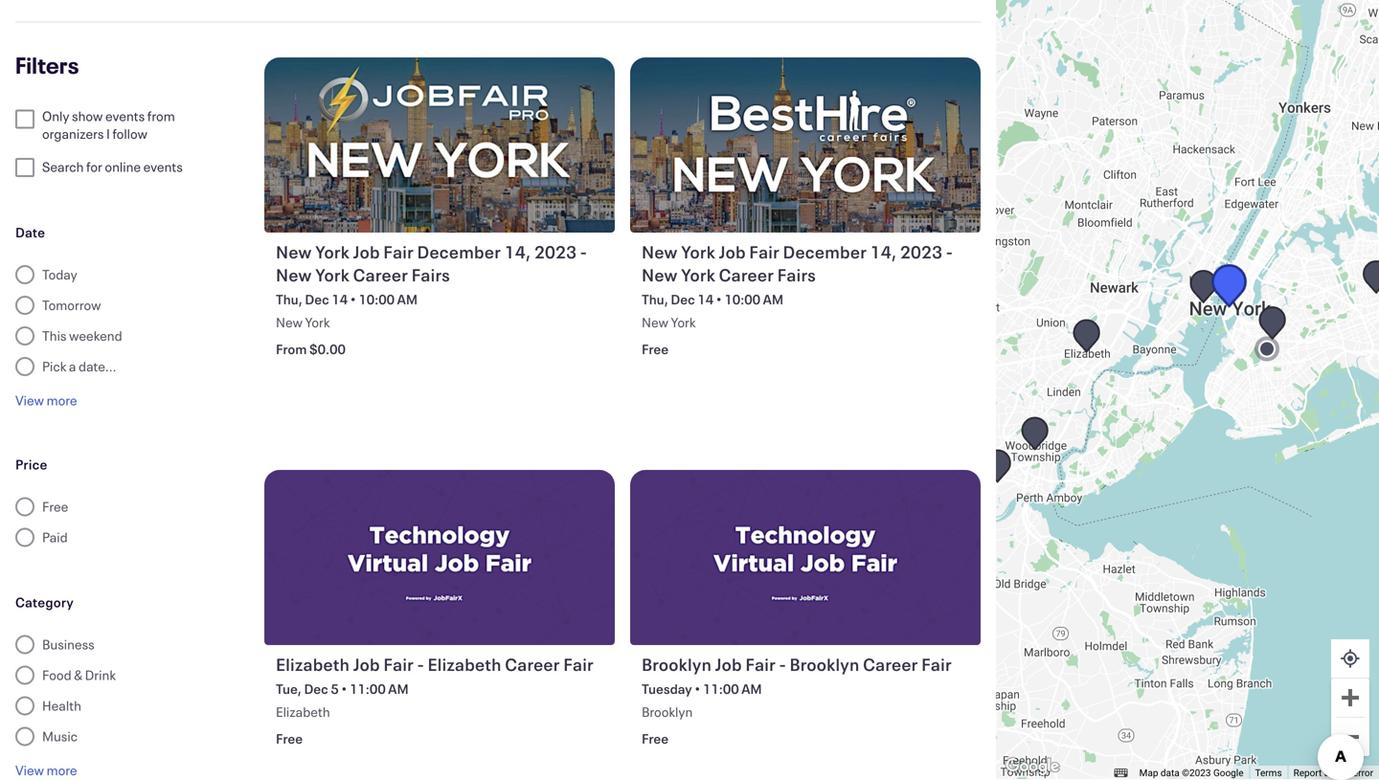 Task type: describe. For each thing, give the bounding box(es) containing it.
- inside new york job fair december 14, 2023 - new york career fairs thu, dec 14 •  10:00 am new york free
[[946, 240, 953, 263]]

- inside "brooklyn job fair - brooklyn career fair tuesday • 11:00 am brooklyn free"
[[779, 653, 786, 676]]

view more button for pick a date...
[[15, 392, 77, 409]]

career inside new york job fair december 14, 2023 - new york career fairs thu, dec 14 •  10:00 am new york free
[[719, 263, 774, 286]]

filters
[[15, 50, 79, 80]]

music
[[42, 728, 78, 746]]

december for new york job fair december 14, 2023 - new york career fairs thu, dec 14 •  10:00 am new york from $0.00
[[417, 240, 501, 263]]

thu, for new york job fair december 14, 2023 - new york career fairs thu, dec 14 •  10:00 am new york from $0.00
[[276, 291, 303, 308]]

fair inside new york job fair december 14, 2023 - new york career fairs thu, dec 14 •  10:00 am new york free
[[749, 240, 780, 263]]

only show events from organizers i follow
[[42, 107, 175, 143]]

error
[[1353, 768, 1373, 779]]

elizabeth job fair - elizabeth career fair primary image image
[[264, 470, 615, 646]]

$0.00
[[309, 340, 346, 358]]

search
[[42, 158, 84, 176]]

view more for pick a date...
[[15, 392, 77, 409]]

elizabeth job fair - elizabeth career fair tue, dec 5 •  11:00 am elizabeth free
[[276, 653, 594, 748]]

10:00 for new york job fair december 14, 2023 - new york career fairs thu, dec 14 •  10:00 am new york from $0.00
[[359, 291, 395, 308]]

- inside new york job fair december 14, 2023 - new york career fairs thu, dec 14 •  10:00 am new york from $0.00
[[580, 240, 587, 263]]

view for pick a date...
[[15, 392, 44, 409]]

keyboard shortcuts image
[[1114, 769, 1128, 778]]

free inside new york job fair december 14, 2023 - new york career fairs thu, dec 14 •  10:00 am new york free
[[642, 340, 669, 358]]

14, for new york job fair december 14, 2023 - new york career fairs thu, dec 14 •  10:00 am new york free
[[870, 240, 897, 263]]

job inside elizabeth job fair - elizabeth career fair tue, dec 5 •  11:00 am elizabeth free
[[353, 653, 380, 676]]

tuesday
[[642, 681, 692, 698]]

2023 for new york job fair december 14, 2023 - new york career fairs thu, dec 14 •  10:00 am new york from $0.00
[[534, 240, 577, 263]]

new york job fair december 14, 2023 - new york career fairs primary image image for new york job fair december 14, 2023 - new york career fairs thu, dec 14 •  10:00 am new york free
[[630, 57, 981, 233]]

for
[[86, 158, 102, 176]]

more for music
[[47, 762, 77, 780]]

1 vertical spatial events
[[143, 158, 183, 176]]

2023 for new york job fair december 14, 2023 - new york career fairs thu, dec 14 •  10:00 am new york free
[[900, 240, 943, 263]]

career inside new york job fair december 14, 2023 - new york career fairs thu, dec 14 •  10:00 am new york from $0.00
[[353, 263, 408, 286]]

new york job fair december 14, 2023 - new york career fairs thu, dec 14 •  10:00 am new york free
[[642, 240, 953, 358]]

terms link
[[1255, 768, 1282, 779]]

show
[[72, 107, 103, 125]]

only
[[42, 107, 69, 125]]

this weekend
[[42, 327, 122, 345]]

tomorrow
[[42, 296, 101, 314]]

i
[[106, 125, 110, 143]]

career inside "brooklyn job fair - brooklyn career fair tuesday • 11:00 am brooklyn free"
[[863, 653, 918, 676]]

brooklyn job fair - brooklyn career fair link
[[642, 653, 973, 676]]

pick a date...
[[42, 358, 116, 375]]

drink
[[85, 667, 116, 684]]

december for new york job fair december 14, 2023 - new york career fairs thu, dec 14 •  10:00 am new york free
[[783, 240, 867, 263]]

11:00 inside "brooklyn job fair - brooklyn career fair tuesday • 11:00 am brooklyn free"
[[703, 681, 739, 698]]

follow
[[112, 125, 147, 143]]

food
[[42, 667, 71, 684]]

report
[[1294, 768, 1322, 779]]

map region
[[864, 0, 1379, 781]]

- inside elizabeth job fair - elizabeth career fair tue, dec 5 •  11:00 am elizabeth free
[[417, 653, 424, 676]]

a for date...
[[69, 358, 76, 375]]

business
[[42, 636, 95, 654]]

map
[[1332, 768, 1351, 779]]

elizabeth job fair - elizabeth career fair link
[[276, 653, 607, 676]]

search for online events
[[42, 158, 183, 176]]

health
[[42, 697, 81, 715]]

dec for new york job fair december 14, 2023 - new york career fairs thu, dec 14 •  10:00 am new york from $0.00
[[305, 291, 329, 308]]

14, for new york job fair december 14, 2023 - new york career fairs thu, dec 14 •  10:00 am new york from $0.00
[[504, 240, 531, 263]]

price
[[15, 456, 48, 474]]

online
[[105, 158, 141, 176]]

events inside only show events from organizers i follow
[[105, 107, 145, 125]]

career inside elizabeth job fair - elizabeth career fair tue, dec 5 •  11:00 am elizabeth free
[[505, 653, 560, 676]]

a for map
[[1324, 768, 1330, 779]]

brooklyn job fair - brooklyn career fair primary image image
[[630, 470, 981, 646]]



Task type: vqa. For each thing, say whether or not it's contained in the screenshot.


Task type: locate. For each thing, give the bounding box(es) containing it.
2 new york job fair december 14, 2023 - new york career fairs primary image image from the left
[[630, 57, 981, 233]]

1 horizontal spatial fairs
[[777, 263, 816, 286]]

fairs for new york job fair december 14, 2023 - new york career fairs thu, dec 14 •  10:00 am new york from $0.00
[[411, 263, 450, 286]]

11:00 inside elizabeth job fair - elizabeth career fair tue, dec 5 •  11:00 am elizabeth free
[[350, 681, 386, 698]]

a right the pick on the left top of the page
[[69, 358, 76, 375]]

2 2023 from the left
[[900, 240, 943, 263]]

fairs
[[411, 263, 450, 286], [777, 263, 816, 286]]

dec inside new york job fair december 14, 2023 - new york career fairs thu, dec 14 •  10:00 am new york free
[[671, 291, 695, 308]]

view more element down the pick on the left top of the page
[[15, 392, 77, 409]]

more
[[47, 392, 77, 409], [47, 762, 77, 780]]

paid
[[42, 529, 68, 546]]

2 view from the top
[[15, 762, 44, 780]]

1 new york job fair december 14, 2023 - new york career fairs primary image image from the left
[[264, 57, 615, 233]]

job inside new york job fair december 14, 2023 - new york career fairs thu, dec 14 •  10:00 am new york free
[[719, 240, 746, 263]]

view more element
[[15, 392, 77, 409], [15, 762, 77, 780]]

1 vertical spatial view
[[15, 762, 44, 780]]

0 vertical spatial view more
[[15, 392, 77, 409]]

events right the online
[[143, 158, 183, 176]]

1 view more button from the top
[[15, 392, 77, 409]]

2023
[[534, 240, 577, 263], [900, 240, 943, 263]]

view more element down music
[[15, 762, 77, 780]]

2 thu, from the left
[[642, 291, 668, 308]]

view more button down music
[[15, 762, 77, 780]]

2 14 from the left
[[698, 291, 714, 308]]

2 11:00 from the left
[[703, 681, 739, 698]]

1 14 from the left
[[332, 291, 348, 308]]

0 horizontal spatial a
[[69, 358, 76, 375]]

14,
[[504, 240, 531, 263], [870, 240, 897, 263]]

14, inside new york job fair december 14, 2023 - new york career fairs thu, dec 14 •  10:00 am new york free
[[870, 240, 897, 263]]

view down the pick on the left top of the page
[[15, 392, 44, 409]]

tue,
[[276, 681, 302, 698]]

brooklyn
[[642, 653, 712, 676], [790, 653, 860, 676], [642, 703, 693, 721]]

0 horizontal spatial fairs
[[411, 263, 450, 286]]

0 horizontal spatial 14,
[[504, 240, 531, 263]]

1 vertical spatial more
[[47, 762, 77, 780]]

&
[[74, 667, 82, 684]]

view more element for music
[[15, 762, 77, 780]]

1 horizontal spatial new york job fair december 14, 2023 - new york career fairs primary image image
[[630, 57, 981, 233]]

report a map error
[[1294, 768, 1373, 779]]

view
[[15, 392, 44, 409], [15, 762, 44, 780]]

free inside "brooklyn job fair - brooklyn career fair tuesday • 11:00 am brooklyn free"
[[642, 730, 669, 748]]

0 vertical spatial view
[[15, 392, 44, 409]]

york
[[315, 240, 350, 263], [681, 240, 716, 263], [315, 263, 350, 286], [681, 263, 716, 286], [305, 314, 330, 331], [671, 314, 696, 331]]

google
[[1213, 768, 1244, 779]]

0 horizontal spatial new york job fair december 14, 2023 - new york career fairs primary image image
[[264, 57, 615, 233]]

2023 inside new york job fair december 14, 2023 - new york career fairs thu, dec 14 •  10:00 am new york from $0.00
[[534, 240, 577, 263]]

job
[[353, 240, 380, 263], [719, 240, 746, 263], [353, 653, 380, 676], [715, 653, 742, 676]]

view more button down the pick on the left top of the page
[[15, 392, 77, 409]]

1 horizontal spatial 11:00
[[703, 681, 739, 698]]

14 inside new york job fair december 14, 2023 - new york career fairs thu, dec 14 •  10:00 am new york free
[[698, 291, 714, 308]]

new york job fair december 14, 2023 - new york career fairs primary image image
[[264, 57, 615, 233], [630, 57, 981, 233]]

more down music
[[47, 762, 77, 780]]

view more down the pick on the left top of the page
[[15, 392, 77, 409]]

date
[[15, 224, 45, 241]]

more down the pick on the left top of the page
[[47, 392, 77, 409]]

1 view from the top
[[15, 392, 44, 409]]

• inside "brooklyn job fair - brooklyn career fair tuesday • 11:00 am brooklyn free"
[[695, 681, 700, 698]]

new york job fair december 14, 2023 - new york career fairs primary image image for new york job fair december 14, 2023 - new york career fairs thu, dec 14 •  10:00 am new york from $0.00
[[264, 57, 615, 233]]

14
[[332, 291, 348, 308], [698, 291, 714, 308]]

free
[[642, 340, 669, 358], [42, 498, 68, 516], [276, 730, 303, 748], [642, 730, 669, 748]]

• inside new york job fair december 14, 2023 - new york career fairs thu, dec 14 •  10:00 am new york from $0.00
[[350, 291, 356, 308]]

14 inside new york job fair december 14, 2023 - new york career fairs thu, dec 14 •  10:00 am new york from $0.00
[[332, 291, 348, 308]]

dec inside new york job fair december 14, 2023 - new york career fairs thu, dec 14 •  10:00 am new york from $0.00
[[305, 291, 329, 308]]

2 view more element from the top
[[15, 762, 77, 780]]

view down music
[[15, 762, 44, 780]]

data
[[1161, 768, 1180, 779]]

fair
[[383, 240, 414, 263], [749, 240, 780, 263], [383, 653, 414, 676], [563, 653, 594, 676], [745, 653, 776, 676], [922, 653, 952, 676]]

new york job fair december 14, 2023 - new york career fairs link for new york job fair december 14, 2023 - new york career fairs thu, dec 14 •  10:00 am new york free
[[642, 240, 973, 286]]

view more button for music
[[15, 762, 77, 780]]

december inside new york job fair december 14, 2023 - new york career fairs thu, dec 14 •  10:00 am new york free
[[783, 240, 867, 263]]

©2023
[[1182, 768, 1211, 779]]

terms
[[1255, 768, 1282, 779]]

0 horizontal spatial thu,
[[276, 291, 303, 308]]

view more button
[[15, 392, 77, 409], [15, 762, 77, 780]]

1 horizontal spatial new york job fair december 14, 2023 - new york career fairs link
[[642, 240, 973, 286]]

1 horizontal spatial 2023
[[900, 240, 943, 263]]

thu, inside new york job fair december 14, 2023 - new york career fairs thu, dec 14 •  10:00 am new york free
[[642, 291, 668, 308]]

dec for new york job fair december 14, 2023 - new york career fairs thu, dec 14 •  10:00 am new york free
[[671, 291, 695, 308]]

1 vertical spatial view more
[[15, 762, 77, 780]]

1 horizontal spatial december
[[783, 240, 867, 263]]

from
[[276, 340, 307, 358]]

1 horizontal spatial 14
[[698, 291, 714, 308]]

14 for new york job fair december 14, 2023 - new york career fairs thu, dec 14 •  10:00 am new york free
[[698, 291, 714, 308]]

1 10:00 from the left
[[359, 291, 395, 308]]

1 more from the top
[[47, 392, 77, 409]]

am
[[397, 291, 418, 308], [763, 291, 783, 308], [388, 681, 409, 698], [742, 681, 762, 698]]

0 vertical spatial events
[[105, 107, 145, 125]]

1 view more from the top
[[15, 392, 77, 409]]

2 view more from the top
[[15, 762, 77, 780]]

category
[[15, 594, 74, 612]]

fairs inside new york job fair december 14, 2023 - new york career fairs thu, dec 14 •  10:00 am new york from $0.00
[[411, 263, 450, 286]]

am inside new york job fair december 14, 2023 - new york career fairs thu, dec 14 •  10:00 am new york free
[[763, 291, 783, 308]]

dec inside elizabeth job fair - elizabeth career fair tue, dec 5 •  11:00 am elizabeth free
[[304, 681, 328, 698]]

new
[[276, 240, 312, 263], [642, 240, 678, 263], [276, 263, 312, 286], [642, 263, 678, 286], [276, 314, 303, 331], [642, 314, 669, 331]]

map
[[1139, 768, 1158, 779]]

today
[[42, 266, 77, 284]]

0 vertical spatial more
[[47, 392, 77, 409]]

2023 inside new york job fair december 14, 2023 - new york career fairs thu, dec 14 •  10:00 am new york free
[[900, 240, 943, 263]]

0 vertical spatial view more button
[[15, 392, 77, 409]]

11:00
[[350, 681, 386, 698], [703, 681, 739, 698]]

1 thu, from the left
[[276, 291, 303, 308]]

1 horizontal spatial thu,
[[642, 291, 668, 308]]

this
[[42, 327, 67, 345]]

2 new york job fair december 14, 2023 - new york career fairs link from the left
[[642, 240, 973, 286]]

1 horizontal spatial 10:00
[[724, 291, 761, 308]]

organizers
[[42, 125, 104, 143]]

2 10:00 from the left
[[724, 291, 761, 308]]

new york job fair december 14, 2023 - new york career fairs link
[[276, 240, 607, 286], [642, 240, 973, 286]]

1 horizontal spatial 14,
[[870, 240, 897, 263]]

1 vertical spatial a
[[1324, 768, 1330, 779]]

2 view more button from the top
[[15, 762, 77, 780]]

google image
[[1001, 755, 1064, 780]]

thu, for new york job fair december 14, 2023 - new york career fairs thu, dec 14 •  10:00 am new york free
[[642, 291, 668, 308]]

2 14, from the left
[[870, 240, 897, 263]]

food & drink
[[42, 667, 116, 684]]

free inside elizabeth job fair - elizabeth career fair tue, dec 5 •  11:00 am elizabeth free
[[276, 730, 303, 748]]

from
[[147, 107, 175, 125]]

1 new york job fair december 14, 2023 - new york career fairs link from the left
[[276, 240, 607, 286]]

view for music
[[15, 762, 44, 780]]

new york job fair december 14, 2023 - new york career fairs link for new york job fair december 14, 2023 - new york career fairs thu, dec 14 •  10:00 am new york from $0.00
[[276, 240, 607, 286]]

map data ©2023 google
[[1139, 768, 1244, 779]]

a
[[69, 358, 76, 375], [1324, 768, 1330, 779]]

1 fairs from the left
[[411, 263, 450, 286]]

more for pick a date...
[[47, 392, 77, 409]]

0 vertical spatial a
[[69, 358, 76, 375]]

view more for music
[[15, 762, 77, 780]]

view more
[[15, 392, 77, 409], [15, 762, 77, 780]]

14, inside new york job fair december 14, 2023 - new york career fairs thu, dec 14 •  10:00 am new york from $0.00
[[504, 240, 531, 263]]

2 fairs from the left
[[777, 263, 816, 286]]

14 for new york job fair december 14, 2023 - new york career fairs thu, dec 14 •  10:00 am new york from $0.00
[[332, 291, 348, 308]]

0 vertical spatial view more element
[[15, 392, 77, 409]]

job inside "brooklyn job fair - brooklyn career fair tuesday • 11:00 am brooklyn free"
[[715, 653, 742, 676]]

0 horizontal spatial 2023
[[534, 240, 577, 263]]

0 horizontal spatial 11:00
[[350, 681, 386, 698]]

thu, inside new york job fair december 14, 2023 - new york career fairs thu, dec 14 •  10:00 am new york from $0.00
[[276, 291, 303, 308]]

2 december from the left
[[783, 240, 867, 263]]

0 horizontal spatial 10:00
[[359, 291, 395, 308]]

• inside new york job fair december 14, 2023 - new york career fairs thu, dec 14 •  10:00 am new york free
[[716, 291, 722, 308]]

a left the map
[[1324, 768, 1330, 779]]

0 horizontal spatial new york job fair december 14, 2023 - new york career fairs link
[[276, 240, 607, 286]]

elizabeth
[[276, 653, 350, 676], [428, 653, 502, 676], [276, 703, 330, 721]]

dec
[[305, 291, 329, 308], [671, 291, 695, 308], [304, 681, 328, 698]]

events
[[105, 107, 145, 125], [143, 158, 183, 176]]

1 view more element from the top
[[15, 392, 77, 409]]

view more down music
[[15, 762, 77, 780]]

am inside "brooklyn job fair - brooklyn career fair tuesday • 11:00 am brooklyn free"
[[742, 681, 762, 698]]

career
[[353, 263, 408, 286], [719, 263, 774, 286], [505, 653, 560, 676], [863, 653, 918, 676]]

10:00 inside new york job fair december 14, 2023 - new york career fairs thu, dec 14 •  10:00 am new york free
[[724, 291, 761, 308]]

-
[[580, 240, 587, 263], [946, 240, 953, 263], [417, 653, 424, 676], [779, 653, 786, 676]]

december inside new york job fair december 14, 2023 - new york career fairs thu, dec 14 •  10:00 am new york from $0.00
[[417, 240, 501, 263]]

0 horizontal spatial december
[[417, 240, 501, 263]]

am inside elizabeth job fair - elizabeth career fair tue, dec 5 •  11:00 am elizabeth free
[[388, 681, 409, 698]]

new york job fair december 14, 2023 - new york career fairs thu, dec 14 •  10:00 am new york from $0.00
[[276, 240, 587, 358]]

1 vertical spatial view more button
[[15, 762, 77, 780]]

1 vertical spatial view more element
[[15, 762, 77, 780]]

1 horizontal spatial a
[[1324, 768, 1330, 779]]

1 december from the left
[[417, 240, 501, 263]]

job inside new york job fair december 14, 2023 - new york career fairs thu, dec 14 •  10:00 am new york from $0.00
[[353, 240, 380, 263]]

december
[[417, 240, 501, 263], [783, 240, 867, 263]]

pick
[[42, 358, 66, 375]]

am inside new york job fair december 14, 2023 - new york career fairs thu, dec 14 •  10:00 am new york from $0.00
[[397, 291, 418, 308]]

weekend
[[69, 327, 122, 345]]

thu,
[[276, 291, 303, 308], [642, 291, 668, 308]]

10:00 for new york job fair december 14, 2023 - new york career fairs thu, dec 14 •  10:00 am new york free
[[724, 291, 761, 308]]

• inside elizabeth job fair - elizabeth career fair tue, dec 5 •  11:00 am elizabeth free
[[341, 681, 347, 698]]

fairs inside new york job fair december 14, 2023 - new york career fairs thu, dec 14 •  10:00 am new york free
[[777, 263, 816, 286]]

fair inside new york job fair december 14, 2023 - new york career fairs thu, dec 14 •  10:00 am new york from $0.00
[[383, 240, 414, 263]]

11:00 right tuesday
[[703, 681, 739, 698]]

fairs for new york job fair december 14, 2023 - new york career fairs thu, dec 14 •  10:00 am new york free
[[777, 263, 816, 286]]

events left from
[[105, 107, 145, 125]]

10:00 inside new york job fair december 14, 2023 - new york career fairs thu, dec 14 •  10:00 am new york from $0.00
[[359, 291, 395, 308]]

brooklyn job fair - brooklyn career fair tuesday • 11:00 am brooklyn free
[[642, 653, 952, 748]]

11:00 right 5
[[350, 681, 386, 698]]

1 2023 from the left
[[534, 240, 577, 263]]

2 more from the top
[[47, 762, 77, 780]]

•
[[350, 291, 356, 308], [716, 291, 722, 308], [341, 681, 347, 698], [695, 681, 700, 698]]

0 horizontal spatial 14
[[332, 291, 348, 308]]

10:00
[[359, 291, 395, 308], [724, 291, 761, 308]]

1 14, from the left
[[504, 240, 531, 263]]

view more element for pick a date...
[[15, 392, 77, 409]]

date...
[[79, 358, 116, 375]]

5
[[331, 681, 339, 698]]

1 11:00 from the left
[[350, 681, 386, 698]]

report a map error link
[[1294, 768, 1373, 779]]



